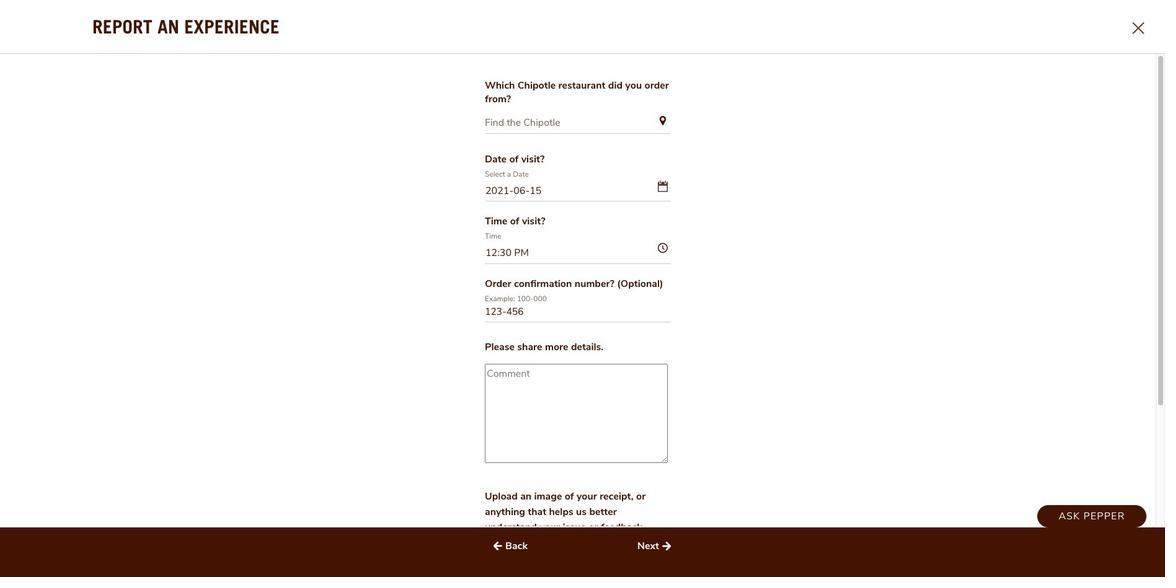 Task type: describe. For each thing, give the bounding box(es) containing it.
find a chipotle image
[[923, 51, 938, 66]]

report an experience close image
[[1133, 22, 1145, 34]]

add to bag image
[[1127, 43, 1157, 73]]

chipotle mexican grill image
[[15, 38, 55, 78]]



Task type: locate. For each thing, give the bounding box(es) containing it.
Select a Date text field
[[485, 181, 671, 202]]

None text field
[[485, 305, 671, 323]]

time image
[[658, 243, 668, 253]]

heading
[[1056, 53, 1115, 64]]

Select time text field
[[485, 243, 671, 264]]

sign in image
[[1027, 43, 1056, 73]]

Comment text field
[[485, 364, 668, 464]]

select a date image
[[658, 181, 668, 192]]

back image
[[491, 539, 506, 554]]

None field
[[485, 116, 671, 134]]

next image
[[659, 539, 674, 554]]



Task type: vqa. For each thing, say whether or not it's contained in the screenshot.
first Protein from the top
no



